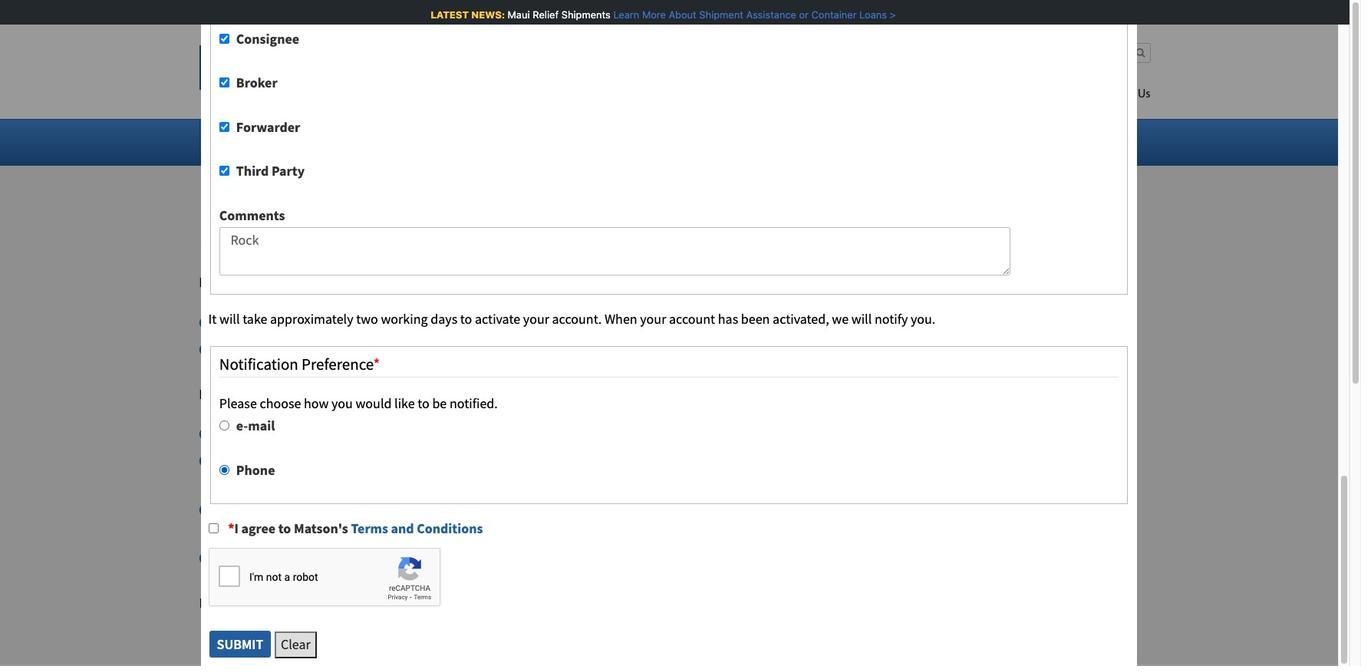 Task type: describe. For each thing, give the bounding box(es) containing it.
it
[[208, 310, 217, 327]]

– inside individual/one-time shipping other containerized commodities: book/quote – please call 1-800-962- 8766: or
[[679, 500, 685, 518]]

intended
[[234, 594, 286, 612]]

i
[[234, 520, 239, 537]]

latest news: maui relief shipments learn more about shipment assistance or container loans >
[[429, 8, 895, 21]]

working
[[381, 310, 428, 327]]

third party
[[236, 162, 305, 180]]

for
[[199, 385, 219, 403]]

0 vertical spatial you
[[332, 395, 353, 412]]

matson inside registration for matson navigation company
[[432, 174, 541, 220]]

more
[[641, 8, 665, 21]]

be
[[432, 395, 447, 412]]

registration for registration for matson navigation company
[[199, 174, 376, 220]]

goods:
[[464, 451, 502, 469]]

for all other inquires:
[[199, 385, 330, 403]]

matson's
[[294, 520, 348, 537]]

approximately
[[270, 310, 353, 327]]

notification preference *
[[219, 354, 380, 374]]

activate
[[475, 310, 520, 327]]

Comments text field
[[219, 227, 1011, 276]]

assistance
[[745, 8, 795, 21]]

maui
[[507, 8, 529, 21]]

book
[[505, 451, 539, 469]]

how
[[304, 395, 329, 412]]

learn
[[612, 8, 638, 21]]

please inside individual/one-time shipping other containerized commodities: book/quote – please call 1-800-962- 8766: or
[[688, 500, 725, 518]]

it will take approximately two working days to activate your account. when your account has been activated, we will notify you.
[[208, 310, 936, 327]]

if
[[199, 594, 207, 612]]

logistics,
[[508, 594, 561, 612]]

562-
[[651, 451, 676, 469]]

0 horizontal spatial account
[[386, 594, 432, 612]]

user already registered on matson website needing additional access
[[226, 340, 621, 357]]

1 horizontal spatial or
[[798, 8, 808, 21]]

needing
[[472, 340, 518, 357]]

1 vertical spatial you
[[210, 594, 231, 612]]

an
[[368, 594, 383, 612]]

Search search field
[[997, 43, 1151, 63]]

phone
[[236, 461, 275, 479]]

business
[[370, 313, 420, 331]]

time for other
[[316, 500, 342, 518]]

to left register
[[288, 594, 300, 612]]

notify
[[875, 310, 908, 327]]

automobile:
[[398, 425, 469, 442]]

registration is applicable for following:
[[199, 273, 437, 291]]

to left the be
[[418, 395, 430, 412]]

days
[[431, 310, 457, 327]]

other inside individual/one-time shipping other containerized commodities: book/quote – please call 1-800-962- 8766: or
[[398, 500, 429, 518]]

2 your from the left
[[640, 310, 666, 327]]

individual/one-time shipping other containerized commodities: book/quote – please call 1-800-962- 8766: or
[[226, 500, 812, 540]]

company doing ongoing business with matson
[[226, 313, 493, 331]]

shipment
[[698, 8, 742, 21]]

two
[[356, 310, 378, 327]]

overview link
[[218, 133, 282, 150]]

e-
[[236, 417, 248, 435]]

contact us
[[1095, 88, 1151, 101]]

1 vertical spatial track
[[275, 522, 313, 540]]

like
[[394, 395, 415, 412]]

terms and conditions link
[[351, 520, 483, 537]]

search image
[[1136, 48, 1145, 58]]

888-
[[626, 451, 651, 469]]

1- inside individual/one-time shipping household goods: book – please call 1-888-562-8766: track
[[615, 451, 626, 469]]

commodities:
[[513, 500, 592, 518]]

track inside individual/one-time shipping household goods: book – please call 1-888-562-8766: track
[[226, 473, 264, 491]]

>
[[889, 8, 895, 21]]

overview
[[218, 133, 273, 150]]

8766: inside individual/one-time shipping other containerized commodities: book/quote – please call 1-800-962- 8766: or
[[226, 522, 257, 540]]

contact
[[1095, 88, 1135, 101]]

registered
[[301, 340, 358, 357]]

been
[[741, 310, 770, 327]]

container
[[810, 8, 856, 21]]

1 vertical spatial company
[[226, 313, 281, 331]]

preference
[[302, 354, 373, 374]]

we
[[832, 310, 849, 327]]

call inside individual/one-time shipping other containerized commodities: book/quote – please call 1-800-962- 8766: or
[[728, 500, 748, 518]]

forwarder
[[236, 118, 300, 136]]

broker
[[236, 74, 277, 91]]

registration for registration is applicable for following:
[[199, 273, 274, 291]]

ongoing
[[320, 313, 367, 331]]

about
[[668, 8, 695, 21]]

or inside individual/one-time shipping other containerized commodities: book/quote – please call 1-800-962- 8766: or
[[260, 522, 272, 540]]

already
[[255, 340, 298, 357]]

0 horizontal spatial *
[[228, 520, 234, 537]]

activated,
[[773, 310, 829, 327]]

to right agree
[[278, 520, 291, 537]]

0 vertical spatial *
[[373, 354, 380, 374]]

when
[[605, 310, 637, 327]]

register
[[303, 594, 347, 612]]

on
[[361, 340, 376, 357]]

doing
[[284, 313, 317, 331]]

trucker link
[[226, 549, 270, 567]]

agree
[[241, 520, 276, 537]]

track link for individual/one-time shipping other containerized commodities: book/quote – please call 1-800-962- 8766: or
[[275, 522, 313, 540]]



Task type: vqa. For each thing, say whether or not it's contained in the screenshot.
matson's
no



Task type: locate. For each thing, give the bounding box(es) containing it.
all
[[222, 385, 237, 403]]

1 horizontal spatial account
[[669, 310, 715, 327]]

book/quote
[[595, 500, 676, 518]]

1 vertical spatial other
[[398, 500, 429, 518]]

matson
[[432, 174, 541, 220], [451, 313, 493, 331], [379, 340, 421, 357], [463, 594, 505, 612]]

1 horizontal spatial *
[[373, 354, 380, 374]]

individual/one- down mail
[[226, 451, 316, 469]]

3 shipping from the top
[[345, 500, 395, 518]]

0 horizontal spatial your
[[523, 310, 549, 327]]

call inside individual/one-time shipping household goods: book – please call 1-888-562-8766: track
[[592, 451, 612, 469]]

blue matson logo with ocean, shipping, truck, rail and logistics written beneath it. image
[[199, 45, 414, 108]]

shipping for household
[[345, 451, 395, 469]]

time inside individual/one-time shipping household goods: book – please call 1-888-562-8766: track
[[316, 451, 342, 469]]

1 your from the left
[[523, 310, 549, 327]]

1 vertical spatial shipping
[[345, 451, 395, 469]]

track link up i
[[226, 473, 264, 491]]

0 vertical spatial call
[[592, 451, 612, 469]]

individual/one-time shipping automobile:
[[226, 425, 471, 442]]

your up additional
[[523, 310, 549, 327]]

company up 'is'
[[199, 218, 343, 264]]

shipping inside individual/one-time shipping other containerized commodities: book/quote – please call 1-800-962- 8766: or
[[345, 500, 395, 518]]

1 shipping from the top
[[345, 425, 395, 442]]

1 individual/one- from the top
[[226, 425, 316, 442]]

1 horizontal spatial other
[[398, 500, 429, 518]]

None button
[[208, 630, 272, 658]]

1 vertical spatial track link
[[275, 522, 313, 540]]

shipping up terms
[[345, 500, 395, 518]]

please inside individual/one-time shipping household goods: book – please call 1-888-562-8766: track
[[552, 451, 589, 469]]

company inside registration for matson navigation company
[[199, 218, 343, 264]]

0 horizontal spatial you
[[210, 594, 231, 612]]

navigation
[[548, 174, 708, 220]]

0 horizontal spatial call
[[592, 451, 612, 469]]

– inside individual/one-time shipping household goods: book – please call 1-888-562-8766: track
[[542, 451, 549, 469]]

time for household
[[316, 451, 342, 469]]

additional
[[521, 340, 580, 357]]

other right all
[[240, 385, 273, 403]]

for inside registration for matson navigation company
[[383, 174, 424, 220]]

–
[[542, 451, 549, 469], [679, 500, 685, 518]]

2 registration from the top
[[199, 273, 274, 291]]

1 horizontal spatial you
[[332, 395, 353, 412]]

other up terms and conditions link
[[398, 500, 429, 518]]

with up website
[[423, 313, 448, 331]]

0 vertical spatial please
[[552, 451, 589, 469]]

0 horizontal spatial other
[[240, 385, 273, 403]]

0 vertical spatial track
[[226, 473, 264, 491]]

2 will from the left
[[852, 310, 872, 327]]

will right we
[[852, 310, 872, 327]]

applicable
[[289, 273, 353, 291]]

your right when
[[640, 310, 666, 327]]

0 vertical spatial company
[[199, 218, 343, 264]]

None search field
[[997, 43, 1151, 63]]

consignee
[[236, 30, 299, 47]]

1 horizontal spatial 1-
[[751, 500, 762, 518]]

learn more about shipment assistance or container loans > link
[[612, 8, 895, 21]]

1 registration from the top
[[199, 174, 376, 220]]

call left 888-
[[592, 451, 612, 469]]

account left 'has'
[[669, 310, 715, 327]]

1 vertical spatial individual/one-
[[226, 451, 316, 469]]

1 vertical spatial for
[[355, 273, 373, 291]]

call left 800-
[[728, 500, 748, 518]]

mail
[[248, 417, 275, 435]]

shipping for automobile:
[[345, 425, 395, 442]]

notified.
[[450, 395, 498, 412]]

account.
[[552, 310, 602, 327]]

loans
[[858, 8, 886, 21]]

1 vertical spatial 1-
[[751, 500, 762, 518]]

inquires:
[[276, 385, 330, 403]]

0 horizontal spatial or
[[260, 522, 272, 540]]

account right an
[[386, 594, 432, 612]]

please left 800-
[[688, 500, 725, 518]]

relief
[[532, 8, 558, 21]]

with
[[423, 313, 448, 331], [435, 594, 460, 612]]

call
[[592, 451, 612, 469], [728, 500, 748, 518]]

0 vertical spatial account
[[669, 310, 715, 327]]

8766: right 888-
[[676, 451, 707, 469]]

track
[[226, 473, 264, 491], [275, 522, 313, 540]]

1 horizontal spatial 8766:
[[676, 451, 707, 469]]

notification
[[219, 354, 298, 374]]

will right it
[[219, 310, 240, 327]]

1 horizontal spatial –
[[679, 500, 685, 518]]

individual/one- up agree
[[226, 500, 316, 518]]

2 vertical spatial for
[[349, 594, 366, 612]]

2 time from the top
[[316, 451, 342, 469]]

company
[[199, 218, 343, 264], [226, 313, 281, 331]]

2 vertical spatial shipping
[[345, 500, 395, 518]]

track link for individual/one-time shipping household goods: book – please call 1-888-562-8766:
[[226, 473, 264, 491]]

party
[[272, 162, 305, 180]]

962-
[[787, 500, 812, 518]]

comments
[[219, 206, 285, 224]]

0 vertical spatial time
[[316, 425, 342, 442]]

0 vertical spatial or
[[798, 8, 808, 21]]

0 vertical spatial 8766:
[[676, 451, 707, 469]]

you right how at the left
[[332, 395, 353, 412]]

shipping
[[345, 425, 395, 442], [345, 451, 395, 469], [345, 500, 395, 518]]

1- left "962-"
[[751, 500, 762, 518]]

1 vertical spatial call
[[728, 500, 748, 518]]

shipping down individual/one-time shipping automobile: at the left bottom of page
[[345, 451, 395, 469]]

e-mail
[[236, 417, 275, 435]]

0 vertical spatial registration
[[199, 174, 376, 220]]

shipping for other
[[345, 500, 395, 518]]

*
[[373, 354, 380, 374], [228, 520, 234, 537]]

registration down overview link
[[199, 174, 376, 220]]

company up the user at the bottom
[[226, 313, 281, 331]]

please choose how you would like to be notified.
[[219, 395, 498, 412]]

is
[[276, 273, 286, 291]]

0 vertical spatial –
[[542, 451, 549, 469]]

0 vertical spatial 1-
[[615, 451, 626, 469]]

0 horizontal spatial will
[[219, 310, 240, 327]]

to right days
[[460, 310, 472, 327]]

0 horizontal spatial 8766:
[[226, 522, 257, 540]]

registration for matson navigation company
[[199, 174, 708, 264]]

None radio
[[219, 421, 229, 431]]

0 vertical spatial with
[[423, 313, 448, 331]]

* left agree
[[228, 520, 234, 537]]

None radio
[[219, 465, 229, 475]]

conditions
[[417, 520, 483, 537]]

time inside individual/one-time shipping other containerized commodities: book/quote – please call 1-800-962- 8766: or
[[316, 500, 342, 518]]

1 horizontal spatial will
[[852, 310, 872, 327]]

2 vertical spatial individual/one-
[[226, 500, 316, 518]]

terms
[[351, 520, 388, 537]]

3 individual/one- from the top
[[226, 500, 316, 518]]

1 horizontal spatial track
[[275, 522, 313, 540]]

you right if
[[210, 594, 231, 612]]

time down how at the left
[[316, 425, 342, 442]]

or
[[798, 8, 808, 21], [260, 522, 272, 540]]

1 vertical spatial account
[[386, 594, 432, 612]]

– right book
[[542, 451, 549, 469]]

time
[[316, 425, 342, 442], [316, 451, 342, 469], [316, 500, 342, 518]]

8766:
[[676, 451, 707, 469], [226, 522, 257, 540]]

you
[[332, 395, 353, 412], [210, 594, 231, 612]]

1 vertical spatial registration
[[199, 273, 274, 291]]

2 vertical spatial please
[[564, 594, 601, 612]]

will
[[219, 310, 240, 327], [852, 310, 872, 327]]

individual/one- inside individual/one-time shipping other containerized commodities: book/quote – please call 1-800-962- 8766: or
[[226, 500, 316, 518]]

1 vertical spatial *
[[228, 520, 234, 537]]

0 horizontal spatial 1-
[[615, 451, 626, 469]]

company doing ongoing business with matson link
[[226, 313, 493, 331]]

if you intended to register for an account with matson logistics, please
[[199, 594, 604, 612]]

track link
[[226, 473, 264, 491], [275, 522, 313, 540]]

0 vertical spatial for
[[383, 174, 424, 220]]

choose
[[260, 395, 301, 412]]

3 time from the top
[[316, 500, 342, 518]]

or left "container"
[[798, 8, 808, 21]]

8766: up trucker link
[[226, 522, 257, 540]]

registration up take
[[199, 273, 274, 291]]

individual/one-
[[226, 425, 316, 442], [226, 451, 316, 469], [226, 500, 316, 518]]

0 vertical spatial shipping
[[345, 425, 395, 442]]

for
[[383, 174, 424, 220], [355, 273, 373, 291], [349, 594, 366, 612]]

1 horizontal spatial call
[[728, 500, 748, 518]]

your
[[523, 310, 549, 327], [640, 310, 666, 327]]

1- left 562-
[[615, 451, 626, 469]]

contact us link
[[1072, 81, 1151, 112]]

1 vertical spatial or
[[260, 522, 272, 540]]

website
[[424, 340, 469, 357]]

to
[[460, 310, 472, 327], [418, 395, 430, 412], [278, 520, 291, 537], [288, 594, 300, 612]]

you.
[[911, 310, 936, 327]]

0 horizontal spatial –
[[542, 451, 549, 469]]

please right book
[[552, 451, 589, 469]]

other
[[240, 385, 273, 403], [398, 500, 429, 518]]

1-
[[615, 451, 626, 469], [751, 500, 762, 518]]

1 vertical spatial –
[[679, 500, 685, 518]]

* up would
[[373, 354, 380, 374]]

time up matson's
[[316, 500, 342, 518]]

has
[[718, 310, 738, 327]]

None checkbox
[[219, 78, 229, 88], [219, 122, 229, 132], [219, 78, 229, 88], [219, 122, 229, 132]]

800-
[[762, 500, 787, 518]]

1- inside individual/one-time shipping other containerized commodities: book/quote – please call 1-800-962- 8766: or
[[751, 500, 762, 518]]

registration inside registration for matson navigation company
[[199, 174, 376, 220]]

None checkbox
[[219, 33, 229, 43], [219, 166, 229, 176], [208, 523, 218, 533], [219, 33, 229, 43], [219, 166, 229, 176], [208, 523, 218, 533]]

1 horizontal spatial your
[[640, 310, 666, 327]]

take
[[243, 310, 267, 327]]

access
[[583, 340, 621, 357]]

household
[[398, 451, 461, 469]]

individual/one-time shipping household goods: book – please call 1-888-562-8766: track
[[226, 451, 709, 491]]

third
[[236, 162, 269, 180]]

top menu navigation
[[595, 81, 1151, 112]]

* i agree to matson's terms and conditions
[[228, 520, 483, 537]]

8766: inside individual/one-time shipping household goods: book – please call 1-888-562-8766: track
[[676, 451, 707, 469]]

2 vertical spatial time
[[316, 500, 342, 518]]

2 shipping from the top
[[345, 451, 395, 469]]

individual/one- inside individual/one-time shipping household goods: book – please call 1-888-562-8766: track
[[226, 451, 316, 469]]

individual/one- for 8766:
[[226, 500, 316, 518]]

shipping inside individual/one-time shipping household goods: book – please call 1-888-562-8766: track
[[345, 451, 395, 469]]

shipments
[[560, 8, 610, 21]]

track right i
[[275, 522, 313, 540]]

1 time from the top
[[316, 425, 342, 442]]

trucker
[[226, 549, 270, 567]]

individual/one- for track
[[226, 451, 316, 469]]

or right i
[[260, 522, 272, 540]]

individual/one- down choose
[[226, 425, 316, 442]]

0 vertical spatial track link
[[226, 473, 264, 491]]

time for automobile:
[[316, 425, 342, 442]]

user already registered on matson website needing additional access link
[[226, 340, 621, 357]]

please
[[219, 395, 257, 412]]

None reset field
[[275, 631, 317, 658]]

track up i
[[226, 473, 264, 491]]

news:
[[470, 8, 504, 21]]

1 vertical spatial with
[[435, 594, 460, 612]]

1 vertical spatial please
[[688, 500, 725, 518]]

1 horizontal spatial track link
[[275, 522, 313, 540]]

2 individual/one- from the top
[[226, 451, 316, 469]]

with right an
[[435, 594, 460, 612]]

1 will from the left
[[219, 310, 240, 327]]

containerized
[[432, 500, 510, 518]]

time down individual/one-time shipping automobile: at the left bottom of page
[[316, 451, 342, 469]]

user
[[226, 340, 252, 357]]

– right book/quote
[[679, 500, 685, 518]]

0 vertical spatial individual/one-
[[226, 425, 316, 442]]

1 vertical spatial 8766:
[[226, 522, 257, 540]]

track link right i
[[275, 522, 313, 540]]

1 vertical spatial time
[[316, 451, 342, 469]]

0 vertical spatial other
[[240, 385, 273, 403]]

0 horizontal spatial track link
[[226, 473, 264, 491]]

please right logistics,
[[564, 594, 601, 612]]

shipping down would
[[345, 425, 395, 442]]

following:
[[376, 273, 437, 291]]

0 horizontal spatial track
[[226, 473, 264, 491]]



